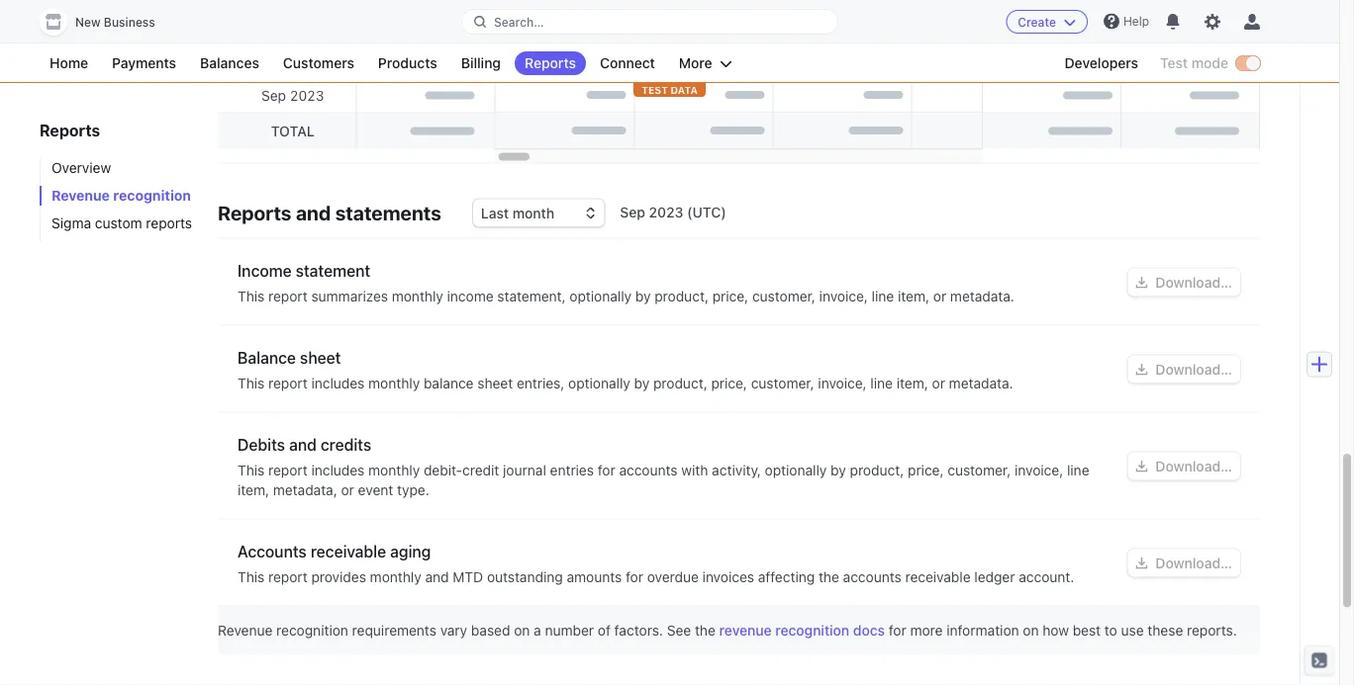 Task type: describe. For each thing, give the bounding box(es) containing it.
income
[[238, 261, 292, 280]]

debits and credits this report includes monthly debit-credit journal entries for accounts with activity, optionally by product, price, customer, invoice, line item, metadata, or event type.
[[238, 436, 1089, 498]]

help button
[[1096, 5, 1157, 37]]

business
[[104, 15, 155, 29]]

best
[[1073, 623, 1101, 639]]

connect link
[[590, 51, 665, 75]]

revenue for revenue recognition
[[51, 188, 110, 204]]

credit
[[462, 462, 499, 479]]

sep for sep 2023
[[261, 87, 286, 103]]

this inside balance sheet this report includes monthly balance sheet entries, optionally by product, price, customer, invoice, line item, or metadata.
[[238, 375, 265, 391]]

of
[[598, 623, 611, 639]]

use
[[1121, 623, 1144, 639]]

credits
[[321, 436, 371, 454]]

with
[[681, 462, 708, 479]]

sep 2023
[[261, 87, 324, 103]]

customer, inside debits and credits this report includes monthly debit-credit journal entries for accounts with activity, optionally by product, price, customer, invoice, line item, metadata, or event type.
[[948, 462, 1011, 479]]

developers
[[1065, 55, 1138, 71]]

products link
[[368, 51, 447, 75]]

monthly inside balance sheet this report includes monthly balance sheet entries, optionally by product, price, customer, invoice, line item, or metadata.
[[368, 375, 420, 391]]

new
[[75, 15, 101, 29]]

income
[[447, 288, 494, 304]]

balance
[[238, 348, 296, 367]]

and for reports
[[296, 201, 331, 225]]

or inside debits and credits this report includes monthly debit-credit journal entries for accounts with activity, optionally by product, price, customer, invoice, line item, metadata, or event type.
[[341, 482, 354, 498]]

by inside the income statement this report summarizes monthly income statement, optionally by product, price, customer, invoice, line item, or metadata.
[[635, 288, 651, 304]]

Search… search field
[[462, 9, 837, 34]]

metadata. inside the income statement this report summarizes monthly income statement, optionally by product, price, customer, invoice, line item, or metadata.
[[950, 288, 1014, 304]]

accounts
[[238, 542, 307, 561]]

income statement this report summarizes monthly income statement, optionally by product, price, customer, invoice, line item, or metadata.
[[238, 261, 1014, 304]]

revenue recognition link
[[40, 186, 198, 206]]

(utc)
[[687, 204, 726, 220]]

0 horizontal spatial reports
[[40, 121, 100, 140]]

statements
[[335, 201, 441, 225]]

new business button
[[40, 8, 175, 36]]

docs
[[853, 623, 885, 639]]

this inside debits and credits this report includes monthly debit-credit journal entries for accounts with activity, optionally by product, price, customer, invoice, line item, metadata, or event type.
[[238, 462, 265, 479]]

accounts inside accounts receivable aging this report provides monthly and mtd outstanding amounts for overdue invoices affecting the accounts receivable ledger account.
[[843, 569, 901, 585]]

overview
[[51, 160, 111, 176]]

svg image for accounts receivable aging
[[1136, 558, 1148, 570]]

price, inside balance sheet this report includes monthly balance sheet entries, optionally by product, price, customer, invoice, line item, or metadata.
[[711, 375, 747, 391]]

optionally inside balance sheet this report includes monthly balance sheet entries, optionally by product, price, customer, invoice, line item, or metadata.
[[568, 375, 630, 391]]

entries
[[550, 462, 594, 479]]

svg image for debits and credits
[[1136, 461, 1148, 473]]

download… button for accounts receivable aging
[[1128, 550, 1240, 578]]

create button
[[1006, 10, 1088, 34]]

download… for balance sheet
[[1156, 361, 1232, 378]]

reports
[[146, 215, 192, 232]]

accounts inside debits and credits this report includes monthly debit-credit journal entries for accounts with activity, optionally by product, price, customer, invoice, line item, metadata, or event type.
[[619, 462, 678, 479]]

affecting
[[758, 569, 815, 585]]

report inside debits and credits this report includes monthly debit-credit journal entries for accounts with activity, optionally by product, price, customer, invoice, line item, metadata, or event type.
[[268, 462, 308, 479]]

sigma custom reports
[[51, 215, 192, 232]]

this inside accounts receivable aging this report provides monthly and mtd outstanding amounts for overdue invoices affecting the accounts receivable ledger account.
[[238, 569, 265, 585]]

products
[[378, 55, 437, 71]]

product, inside balance sheet this report includes monthly balance sheet entries, optionally by product, price, customer, invoice, line item, or metadata.
[[653, 375, 707, 391]]

reports link
[[515, 51, 586, 75]]

provides
[[311, 569, 366, 585]]

account.
[[1019, 569, 1074, 585]]

1 horizontal spatial sheet
[[477, 375, 513, 391]]

overdue
[[647, 569, 699, 585]]

line inside the income statement this report summarizes monthly income statement, optionally by product, price, customer, invoice, line item, or metadata.
[[872, 288, 894, 304]]

revenue recognition requirements vary based on a number of factors. see the revenue recognition docs for more information on how best to use these reports.
[[218, 623, 1237, 639]]

sigma custom reports link
[[40, 214, 198, 234]]

line inside balance sheet this report includes monthly balance sheet entries, optionally by product, price, customer, invoice, line item, or metadata.
[[870, 375, 893, 391]]

summarizes
[[311, 288, 388, 304]]

more
[[679, 55, 712, 71]]

balance sheet this report includes monthly balance sheet entries, optionally by product, price, customer, invoice, line item, or metadata.
[[238, 348, 1013, 391]]

1 horizontal spatial reports
[[218, 201, 291, 225]]

monthly inside debits and credits this report includes monthly debit-credit journal entries for accounts with activity, optionally by product, price, customer, invoice, line item, metadata, or event type.
[[368, 462, 420, 479]]

invoice, inside the income statement this report summarizes monthly income statement, optionally by product, price, customer, invoice, line item, or metadata.
[[819, 288, 868, 304]]

for for credits
[[598, 462, 615, 479]]

journal
[[503, 462, 546, 479]]

item, inside debits and credits this report includes monthly debit-credit journal entries for accounts with activity, optionally by product, price, customer, invoice, line item, metadata, or event type.
[[238, 482, 269, 498]]

by inside debits and credits this report includes monthly debit-credit journal entries for accounts with activity, optionally by product, price, customer, invoice, line item, metadata, or event type.
[[831, 462, 846, 479]]

recognition for revenue recognition requirements vary based on a number of factors. see the revenue recognition docs for more information on how best to use these reports.
[[276, 623, 348, 639]]

ledger
[[974, 569, 1015, 585]]

test
[[642, 84, 668, 96]]

balances
[[200, 55, 259, 71]]

see
[[667, 623, 691, 639]]

or inside the income statement this report summarizes monthly income statement, optionally by product, price, customer, invoice, line item, or metadata.
[[933, 288, 946, 304]]

billing
[[461, 55, 501, 71]]

2023 for sep 2023
[[290, 87, 324, 103]]

download… button for income statement
[[1128, 269, 1240, 296]]

number
[[545, 623, 594, 639]]

includes inside balance sheet this report includes monthly balance sheet entries, optionally by product, price, customer, invoice, line item, or metadata.
[[311, 375, 365, 391]]

custom
[[95, 215, 142, 232]]

payments link
[[102, 51, 186, 75]]

balance
[[424, 375, 474, 391]]

download… for accounts receivable aging
[[1156, 555, 1232, 572]]

invoice, inside debits and credits this report includes monthly debit-credit journal entries for accounts with activity, optionally by product, price, customer, invoice, line item, metadata, or event type.
[[1015, 462, 1063, 479]]

sep 2023 (utc)
[[620, 204, 726, 220]]

report inside balance sheet this report includes monthly balance sheet entries, optionally by product, price, customer, invoice, line item, or metadata.
[[268, 375, 308, 391]]

report inside the income statement this report summarizes monthly income statement, optionally by product, price, customer, invoice, line item, or metadata.
[[268, 288, 308, 304]]

for for aging
[[626, 569, 643, 585]]

to
[[1105, 623, 1117, 639]]

aug 2023
[[261, 51, 324, 68]]

customers
[[283, 55, 354, 71]]

this inside the income statement this report summarizes monthly income statement, optionally by product, price, customer, invoice, line item, or metadata.
[[238, 288, 265, 304]]



Task type: locate. For each thing, give the bounding box(es) containing it.
report down "balance" at the bottom of the page
[[268, 375, 308, 391]]

1 includes from the top
[[311, 375, 365, 391]]

1 vertical spatial receivable
[[905, 569, 971, 585]]

and
[[296, 201, 331, 225], [289, 436, 317, 454], [425, 569, 449, 585]]

0 vertical spatial receivable
[[311, 542, 386, 561]]

2 svg image from the top
[[1136, 364, 1148, 376]]

product, inside debits and credits this report includes monthly debit-credit journal entries for accounts with activity, optionally by product, price, customer, invoice, line item, metadata, or event type.
[[850, 462, 904, 479]]

2023
[[290, 51, 324, 68], [290, 87, 324, 103], [649, 204, 683, 220]]

1 download… button from the top
[[1128, 269, 1240, 296]]

revenue down accounts
[[218, 623, 273, 639]]

download… for debits and credits
[[1156, 458, 1232, 475]]

2 vertical spatial or
[[341, 482, 354, 498]]

2 includes from the top
[[311, 462, 365, 479]]

1 horizontal spatial the
[[819, 569, 839, 585]]

test data
[[642, 84, 698, 96]]

this down debits
[[238, 462, 265, 479]]

test
[[1160, 55, 1188, 71]]

sep down aug
[[261, 87, 286, 103]]

for right docs
[[889, 623, 906, 639]]

0 vertical spatial product,
[[655, 288, 709, 304]]

this down income
[[238, 288, 265, 304]]

1 vertical spatial revenue
[[218, 623, 273, 639]]

0 horizontal spatial revenue
[[51, 188, 110, 204]]

connect
[[600, 55, 655, 71]]

0 vertical spatial by
[[635, 288, 651, 304]]

2 vertical spatial for
[[889, 623, 906, 639]]

download… button for balance sheet
[[1128, 356, 1240, 384]]

this down accounts
[[238, 569, 265, 585]]

sheet right "balance" at the bottom of the page
[[300, 348, 341, 367]]

1 vertical spatial accounts
[[843, 569, 901, 585]]

0 vertical spatial or
[[933, 288, 946, 304]]

accounts up docs
[[843, 569, 901, 585]]

item, inside balance sheet this report includes monthly balance sheet entries, optionally by product, price, customer, invoice, line item, or metadata.
[[897, 375, 928, 391]]

2 vertical spatial price,
[[908, 462, 944, 479]]

3 download… from the top
[[1156, 458, 1232, 475]]

data
[[671, 84, 698, 96]]

customers link
[[273, 51, 364, 75]]

1 vertical spatial the
[[695, 623, 716, 639]]

on
[[514, 623, 530, 639], [1023, 623, 1039, 639]]

1 this from the top
[[238, 288, 265, 304]]

0 vertical spatial sheet
[[300, 348, 341, 367]]

metadata,
[[273, 482, 337, 498]]

0 vertical spatial the
[[819, 569, 839, 585]]

0 horizontal spatial sep
[[261, 87, 286, 103]]

these
[[1148, 623, 1183, 639]]

recognition up reports
[[113, 188, 191, 204]]

2 report from the top
[[268, 375, 308, 391]]

developers link
[[1055, 51, 1148, 75]]

and right debits
[[289, 436, 317, 454]]

2 vertical spatial product,
[[850, 462, 904, 479]]

1 vertical spatial for
[[626, 569, 643, 585]]

recognition down provides
[[276, 623, 348, 639]]

sigma
[[51, 215, 91, 232]]

report up metadata,
[[268, 462, 308, 479]]

by
[[635, 288, 651, 304], [634, 375, 650, 391], [831, 462, 846, 479]]

0 horizontal spatial for
[[598, 462, 615, 479]]

4 svg image from the top
[[1136, 558, 1148, 570]]

sep
[[261, 87, 286, 103], [620, 204, 645, 220]]

report inside accounts receivable aging this report provides monthly and mtd outstanding amounts for overdue invoices affecting the accounts receivable ledger account.
[[268, 569, 308, 585]]

optionally inside the income statement this report summarizes monthly income statement, optionally by product, price, customer, invoice, line item, or metadata.
[[569, 288, 632, 304]]

the right affecting
[[819, 569, 839, 585]]

1 svg image from the top
[[1136, 277, 1148, 289]]

by inside balance sheet this report includes monthly balance sheet entries, optionally by product, price, customer, invoice, line item, or metadata.
[[634, 375, 650, 391]]

vary
[[440, 623, 467, 639]]

0 horizontal spatial receivable
[[311, 542, 386, 561]]

0 horizontal spatial on
[[514, 623, 530, 639]]

and inside accounts receivable aging this report provides monthly and mtd outstanding amounts for overdue invoices affecting the accounts receivable ledger account.
[[425, 569, 449, 585]]

1 download… from the top
[[1156, 274, 1232, 291]]

or
[[933, 288, 946, 304], [932, 375, 945, 391], [341, 482, 354, 498]]

reports.
[[1187, 623, 1237, 639]]

2 horizontal spatial recognition
[[775, 623, 849, 639]]

total
[[271, 123, 315, 139]]

optionally right entries,
[[568, 375, 630, 391]]

1 horizontal spatial receivable
[[905, 569, 971, 585]]

1 vertical spatial by
[[634, 375, 650, 391]]

Search… text field
[[462, 9, 837, 34]]

reports up overview in the top of the page
[[40, 121, 100, 140]]

2 vertical spatial reports
[[218, 201, 291, 225]]

revenue for revenue recognition requirements vary based on a number of factors. see the revenue recognition docs for more information on how best to use these reports.
[[218, 623, 273, 639]]

1 vertical spatial product,
[[653, 375, 707, 391]]

information
[[947, 623, 1019, 639]]

recognition left docs
[[775, 623, 849, 639]]

2 vertical spatial item,
[[238, 482, 269, 498]]

1 vertical spatial item,
[[897, 375, 928, 391]]

1 horizontal spatial recognition
[[276, 623, 348, 639]]

2023 for aug 2023
[[290, 51, 324, 68]]

download… for income statement
[[1156, 274, 1232, 291]]

1 vertical spatial sep
[[620, 204, 645, 220]]

download… button for debits and credits
[[1128, 453, 1240, 481]]

2 on from the left
[[1023, 623, 1039, 639]]

optionally right statement,
[[569, 288, 632, 304]]

0 vertical spatial metadata.
[[950, 288, 1014, 304]]

revenue
[[51, 188, 110, 204], [218, 623, 273, 639]]

search…
[[494, 15, 544, 29]]

download… button
[[1128, 269, 1240, 296], [1128, 356, 1240, 384], [1128, 453, 1240, 481], [1128, 550, 1240, 578]]

for left overdue
[[626, 569, 643, 585]]

the inside accounts receivable aging this report provides monthly and mtd outstanding amounts for overdue invoices affecting the accounts receivable ledger account.
[[819, 569, 839, 585]]

requirements
[[352, 623, 436, 639]]

event
[[358, 482, 393, 498]]

3 download… button from the top
[[1128, 453, 1240, 481]]

0 vertical spatial includes
[[311, 375, 365, 391]]

1 vertical spatial or
[[932, 375, 945, 391]]

1 vertical spatial invoice,
[[818, 375, 867, 391]]

home link
[[40, 51, 98, 75]]

mode
[[1191, 55, 1228, 71]]

1 horizontal spatial sep
[[620, 204, 645, 220]]

entries,
[[517, 375, 565, 391]]

2 vertical spatial invoice,
[[1015, 462, 1063, 479]]

1 horizontal spatial accounts
[[843, 569, 901, 585]]

invoice, inside balance sheet this report includes monthly balance sheet entries, optionally by product, price, customer, invoice, line item, or metadata.
[[818, 375, 867, 391]]

0 vertical spatial customer,
[[752, 288, 816, 304]]

monthly left income
[[392, 288, 443, 304]]

item,
[[898, 288, 930, 304], [897, 375, 928, 391], [238, 482, 269, 498]]

4 download… from the top
[[1156, 555, 1232, 572]]

2 vertical spatial 2023
[[649, 204, 683, 220]]

3 this from the top
[[238, 462, 265, 479]]

1 vertical spatial customer,
[[751, 375, 814, 391]]

monthly up "event"
[[368, 462, 420, 479]]

monthly left balance
[[368, 375, 420, 391]]

reports and statements
[[218, 201, 441, 225]]

0 vertical spatial accounts
[[619, 462, 678, 479]]

optionally right activity,
[[765, 462, 827, 479]]

help
[[1123, 14, 1149, 28]]

metadata. inside balance sheet this report includes monthly balance sheet entries, optionally by product, price, customer, invoice, line item, or metadata.
[[949, 375, 1013, 391]]

0 horizontal spatial recognition
[[113, 188, 191, 204]]

4 report from the top
[[268, 569, 308, 585]]

1 vertical spatial reports
[[40, 121, 100, 140]]

reports
[[525, 55, 576, 71], [40, 121, 100, 140], [218, 201, 291, 225]]

type.
[[397, 482, 429, 498]]

the right see
[[695, 623, 716, 639]]

1 vertical spatial 2023
[[290, 87, 324, 103]]

0 vertical spatial sep
[[261, 87, 286, 103]]

0 horizontal spatial sheet
[[300, 348, 341, 367]]

0 vertical spatial optionally
[[569, 288, 632, 304]]

sheet left entries,
[[477, 375, 513, 391]]

and for debits
[[289, 436, 317, 454]]

and left mtd
[[425, 569, 449, 585]]

price, inside the income statement this report summarizes monthly income statement, optionally by product, price, customer, invoice, line item, or metadata.
[[712, 288, 748, 304]]

test mode
[[1160, 55, 1228, 71]]

item, inside the income statement this report summarizes monthly income statement, optionally by product, price, customer, invoice, line item, or metadata.
[[898, 288, 930, 304]]

2 horizontal spatial for
[[889, 623, 906, 639]]

customer,
[[752, 288, 816, 304], [751, 375, 814, 391], [948, 462, 1011, 479]]

monthly inside the income statement this report summarizes monthly income statement, optionally by product, price, customer, invoice, line item, or metadata.
[[392, 288, 443, 304]]

receivable up provides
[[311, 542, 386, 561]]

2023 right aug
[[290, 51, 324, 68]]

0 vertical spatial reports
[[525, 55, 576, 71]]

monthly down aging
[[370, 569, 421, 585]]

1 vertical spatial optionally
[[568, 375, 630, 391]]

report down income
[[268, 288, 308, 304]]

0 vertical spatial and
[[296, 201, 331, 225]]

on left a
[[514, 623, 530, 639]]

1 horizontal spatial for
[[626, 569, 643, 585]]

1 vertical spatial line
[[870, 375, 893, 391]]

2 horizontal spatial reports
[[525, 55, 576, 71]]

accounts
[[619, 462, 678, 479], [843, 569, 901, 585]]

1 horizontal spatial revenue
[[218, 623, 273, 639]]

or inside balance sheet this report includes monthly balance sheet entries, optionally by product, price, customer, invoice, line item, or metadata.
[[932, 375, 945, 391]]

for inside debits and credits this report includes monthly debit-credit journal entries for accounts with activity, optionally by product, price, customer, invoice, line item, metadata, or event type.
[[598, 462, 615, 479]]

report down accounts
[[268, 569, 308, 585]]

this
[[238, 288, 265, 304], [238, 375, 265, 391], [238, 462, 265, 479], [238, 569, 265, 585]]

create
[[1018, 15, 1056, 29]]

optionally inside debits and credits this report includes monthly debit-credit journal entries for accounts with activity, optionally by product, price, customer, invoice, line item, metadata, or event type.
[[765, 462, 827, 479]]

amounts
[[567, 569, 622, 585]]

2 vertical spatial by
[[831, 462, 846, 479]]

0 vertical spatial item,
[[898, 288, 930, 304]]

this down "balance" at the bottom of the page
[[238, 375, 265, 391]]

2 download… button from the top
[[1128, 356, 1240, 384]]

how
[[1043, 623, 1069, 639]]

optionally
[[569, 288, 632, 304], [568, 375, 630, 391], [765, 462, 827, 479]]

0 vertical spatial for
[[598, 462, 615, 479]]

0 vertical spatial line
[[872, 288, 894, 304]]

2023 left the (utc)
[[649, 204, 683, 220]]

2 vertical spatial optionally
[[765, 462, 827, 479]]

0 horizontal spatial the
[[695, 623, 716, 639]]

0 vertical spatial 2023
[[290, 51, 324, 68]]

revenue
[[719, 623, 772, 639]]

includes inside debits and credits this report includes monthly debit-credit journal entries for accounts with activity, optionally by product, price, customer, invoice, line item, metadata, or event type.
[[311, 462, 365, 479]]

1 on from the left
[[514, 623, 530, 639]]

product,
[[655, 288, 709, 304], [653, 375, 707, 391], [850, 462, 904, 479]]

metadata.
[[950, 288, 1014, 304], [949, 375, 1013, 391]]

2 vertical spatial customer,
[[948, 462, 1011, 479]]

svg image for balance sheet
[[1136, 364, 1148, 376]]

2023 for sep 2023 (utc)
[[649, 204, 683, 220]]

billing link
[[451, 51, 511, 75]]

4 this from the top
[[238, 569, 265, 585]]

statement,
[[497, 288, 566, 304]]

mtd
[[453, 569, 483, 585]]

invoices
[[702, 569, 754, 585]]

accounts receivable aging this report provides monthly and mtd outstanding amounts for overdue invoices affecting the accounts receivable ledger account.
[[238, 542, 1074, 585]]

factors.
[[614, 623, 663, 639]]

1 vertical spatial price,
[[711, 375, 747, 391]]

and inside debits and credits this report includes monthly debit-credit journal entries for accounts with activity, optionally by product, price, customer, invoice, line item, metadata, or event type.
[[289, 436, 317, 454]]

debit-
[[424, 462, 462, 479]]

aging
[[390, 542, 431, 561]]

on left how
[[1023, 623, 1039, 639]]

3 svg image from the top
[[1136, 461, 1148, 473]]

1 vertical spatial includes
[[311, 462, 365, 479]]

monthly inside accounts receivable aging this report provides monthly and mtd outstanding amounts for overdue invoices affecting the accounts receivable ledger account.
[[370, 569, 421, 585]]

and up statement
[[296, 201, 331, 225]]

0 vertical spatial revenue
[[51, 188, 110, 204]]

price, inside debits and credits this report includes monthly debit-credit journal entries for accounts with activity, optionally by product, price, customer, invoice, line item, metadata, or event type.
[[908, 462, 944, 479]]

revenue recognition docs link
[[719, 623, 885, 639]]

revenue recognition
[[51, 188, 191, 204]]

based
[[471, 623, 510, 639]]

2023 down customers link
[[290, 87, 324, 103]]

product, inside the income statement this report summarizes monthly income statement, optionally by product, price, customer, invoice, line item, or metadata.
[[655, 288, 709, 304]]

customer, inside the income statement this report summarizes monthly income statement, optionally by product, price, customer, invoice, line item, or metadata.
[[752, 288, 816, 304]]

sep up the income statement this report summarizes monthly income statement, optionally by product, price, customer, invoice, line item, or metadata.
[[620, 204, 645, 220]]

revenue down overview in the top of the page
[[51, 188, 110, 204]]

1 vertical spatial metadata.
[[949, 375, 1013, 391]]

includes
[[311, 375, 365, 391], [311, 462, 365, 479]]

aug
[[261, 51, 286, 68]]

payments
[[112, 55, 176, 71]]

more button
[[669, 51, 742, 75]]

2 vertical spatial line
[[1067, 462, 1089, 479]]

invoice,
[[819, 288, 868, 304], [818, 375, 867, 391], [1015, 462, 1063, 479]]

line inside debits and credits this report includes monthly debit-credit journal entries for accounts with activity, optionally by product, price, customer, invoice, line item, metadata, or event type.
[[1067, 462, 1089, 479]]

balances link
[[190, 51, 269, 75]]

0 horizontal spatial accounts
[[619, 462, 678, 479]]

1 horizontal spatial on
[[1023, 623, 1039, 639]]

includes down credits
[[311, 462, 365, 479]]

statement
[[296, 261, 370, 280]]

accounts left with
[[619, 462, 678, 479]]

3 report from the top
[[268, 462, 308, 479]]

the
[[819, 569, 839, 585], [695, 623, 716, 639]]

line
[[872, 288, 894, 304], [870, 375, 893, 391], [1067, 462, 1089, 479]]

sep for sep 2023 (utc)
[[620, 204, 645, 220]]

reports up income
[[218, 201, 291, 225]]

1 vertical spatial and
[[289, 436, 317, 454]]

1 report from the top
[[268, 288, 308, 304]]

for right entries
[[598, 462, 615, 479]]

4 download… button from the top
[[1128, 550, 1240, 578]]

0 vertical spatial price,
[[712, 288, 748, 304]]

a
[[534, 623, 541, 639]]

sheet
[[300, 348, 341, 367], [477, 375, 513, 391]]

recognition for revenue recognition
[[113, 188, 191, 204]]

reports down search…
[[525, 55, 576, 71]]

customer, inside balance sheet this report includes monthly balance sheet entries, optionally by product, price, customer, invoice, line item, or metadata.
[[751, 375, 814, 391]]

svg image for income statement
[[1136, 277, 1148, 289]]

report
[[268, 288, 308, 304], [268, 375, 308, 391], [268, 462, 308, 479], [268, 569, 308, 585]]

0 vertical spatial invoice,
[[819, 288, 868, 304]]

download…
[[1156, 274, 1232, 291], [1156, 361, 1232, 378], [1156, 458, 1232, 475], [1156, 555, 1232, 572]]

svg image
[[1136, 277, 1148, 289], [1136, 364, 1148, 376], [1136, 461, 1148, 473], [1136, 558, 1148, 570]]

debits
[[238, 436, 285, 454]]

2 this from the top
[[238, 375, 265, 391]]

for inside accounts receivable aging this report provides monthly and mtd outstanding amounts for overdue invoices affecting the accounts receivable ledger account.
[[626, 569, 643, 585]]

2 vertical spatial and
[[425, 569, 449, 585]]

activity,
[[712, 462, 761, 479]]

more
[[910, 623, 943, 639]]

receivable up more
[[905, 569, 971, 585]]

includes up credits
[[311, 375, 365, 391]]

2 download… from the top
[[1156, 361, 1232, 378]]

receivable
[[311, 542, 386, 561], [905, 569, 971, 585]]

new business
[[75, 15, 155, 29]]

1 vertical spatial sheet
[[477, 375, 513, 391]]

outstanding
[[487, 569, 563, 585]]



Task type: vqa. For each thing, say whether or not it's contained in the screenshot.
includes inside Balance sheet This report includes monthly balance sheet entries, optionally by product, price, customer, invoice, line item, or metadata.
yes



